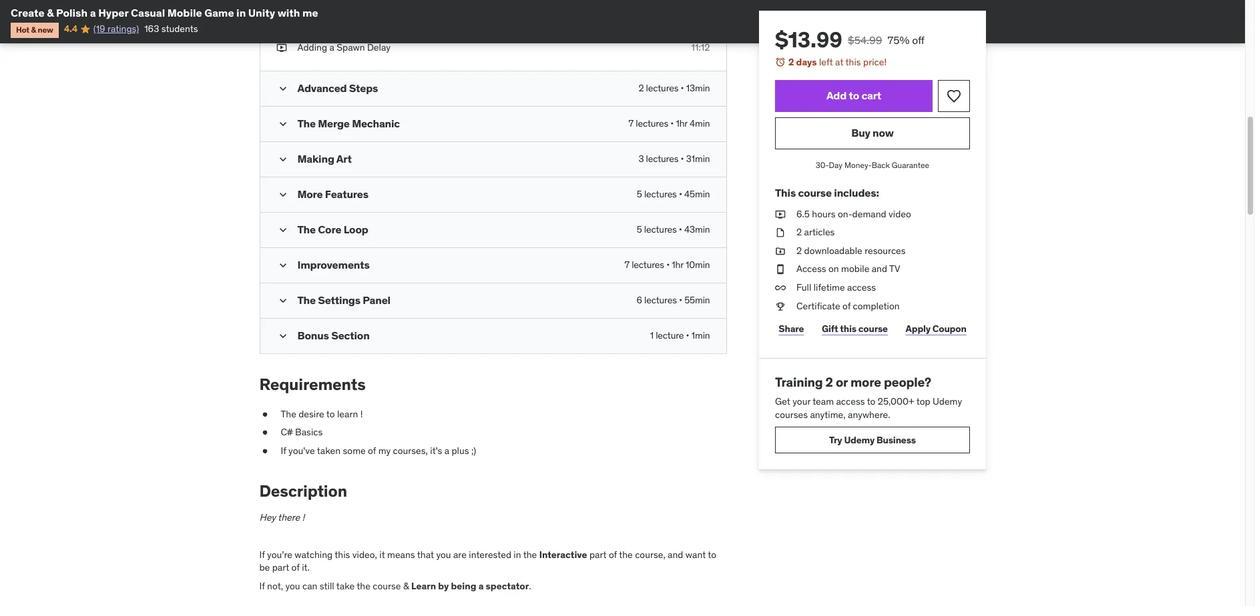 Task type: describe. For each thing, give the bounding box(es) containing it.
5 lectures • 43min
[[637, 224, 710, 236]]

small image for the merge mechanic
[[276, 118, 289, 131]]

business
[[876, 435, 916, 447]]

at
[[835, 56, 843, 68]]

mobile
[[841, 263, 869, 275]]

includes:
[[834, 187, 879, 200]]

• for settings
[[679, 295, 682, 307]]

that
[[417, 549, 434, 561]]

fruit
[[326, 18, 345, 30]]

downloadable
[[804, 245, 862, 257]]

1hr for improvements
[[672, 259, 684, 271]]

apply coupon
[[905, 323, 966, 335]]

take
[[336, 581, 355, 593]]

team
[[812, 396, 834, 408]]

• for steps
[[681, 82, 684, 94]]

xsmall image for c# basics
[[259, 427, 270, 440]]

course,
[[635, 549, 666, 561]]

anywhere.
[[848, 409, 890, 421]]

0 vertical spatial access
[[847, 282, 876, 294]]

hey there !
[[259, 512, 305, 524]]

video
[[888, 208, 911, 220]]

and inside "part of the course, and want to be part of it."
[[668, 549, 683, 561]]

resources
[[864, 245, 906, 257]]

gift this course
[[822, 323, 888, 335]]

hey
[[259, 512, 276, 524]]

a left spawn
[[329, 42, 334, 54]]

share button
[[775, 316, 807, 343]]

2 vertical spatial course
[[373, 581, 401, 593]]

your
[[792, 396, 810, 408]]

with
[[278, 6, 300, 19]]

settings
[[318, 294, 361, 307]]

13min
[[686, 82, 710, 94]]

small image for the core loop
[[276, 224, 289, 237]]

1 vertical spatial part
[[272, 562, 289, 574]]

now
[[872, 126, 894, 140]]

learn
[[411, 581, 436, 593]]

• left 10min
[[667, 259, 670, 271]]

hot & new
[[16, 25, 53, 35]]

full
[[796, 282, 811, 294]]

there
[[278, 512, 300, 524]]

xsmall image for 6.5 hours on-demand video
[[775, 208, 786, 221]]

adding
[[297, 42, 327, 54]]

hours
[[812, 208, 835, 220]]

a up (19
[[90, 6, 96, 19]]

& for create
[[47, 6, 54, 19]]

interested
[[469, 549, 511, 561]]

still
[[320, 581, 334, 593]]

try
[[829, 435, 842, 447]]

6.5 hours on-demand video
[[796, 208, 911, 220]]

unity
[[248, 6, 275, 19]]

mobile
[[167, 6, 202, 19]]

interactive
[[539, 549, 587, 561]]

are
[[453, 549, 467, 561]]

xsmall image for full lifetime access
[[775, 282, 786, 295]]

add to cart
[[826, 89, 881, 102]]

want
[[686, 549, 706, 561]]

game
[[204, 6, 234, 19]]

video,
[[352, 549, 377, 561]]

hyper
[[98, 6, 128, 19]]

10min
[[686, 259, 710, 271]]

core
[[318, 223, 341, 236]]

merge
[[318, 117, 350, 130]]

learn
[[337, 409, 358, 421]]

description
[[259, 481, 347, 502]]

spectator
[[486, 581, 529, 593]]

2 for 2 lectures • 13min
[[639, 82, 644, 94]]

of left it.
[[292, 562, 300, 574]]

mechanic
[[352, 117, 400, 130]]

advanced
[[297, 82, 347, 95]]

making art
[[297, 152, 352, 166]]

xsmall image for 2 downloadable resources
[[775, 245, 786, 258]]

the merge mechanic
[[297, 117, 400, 130]]

1 vertical spatial in
[[514, 549, 521, 561]]

small image for improvements
[[276, 259, 289, 272]]

lectures for art
[[646, 153, 679, 165]]

1 horizontal spatial the
[[523, 549, 537, 561]]

the core loop
[[297, 223, 368, 236]]

0 vertical spatial part
[[590, 549, 607, 561]]

improvements
[[297, 258, 370, 272]]

(19 ratings)
[[93, 23, 139, 35]]

0 horizontal spatial !
[[302, 512, 305, 524]]

5 for more features
[[637, 188, 642, 200]]

31min
[[686, 153, 710, 165]]

5 lectures • 45min
[[637, 188, 710, 200]]

wishlist image
[[946, 88, 962, 104]]

means
[[387, 549, 415, 561]]

delay
[[367, 42, 391, 54]]

gift this course link
[[818, 316, 891, 343]]

completion
[[853, 300, 900, 312]]

xsmall image for if you've taken some of my courses, it's a plus ;)
[[259, 445, 270, 458]]

xsmall image for 2 articles
[[775, 226, 786, 240]]

6 lectures • 55min
[[637, 295, 710, 307]]

access on mobile and tv
[[796, 263, 900, 275]]

spawning
[[348, 18, 389, 30]]

2 lectures • 13min
[[639, 82, 710, 94]]

1
[[650, 330, 654, 342]]

buy now button
[[775, 117, 970, 149]]

• for art
[[681, 153, 684, 165]]

3
[[639, 153, 644, 165]]

xsmall image left adding
[[276, 42, 287, 55]]

advanced steps
[[297, 82, 378, 95]]

this inside gift this course link
[[840, 323, 856, 335]]

& for hot
[[31, 25, 36, 35]]

people?
[[884, 375, 931, 391]]

lectures for merge
[[636, 118, 668, 130]]

it's
[[430, 445, 442, 457]]

1 horizontal spatial course
[[798, 187, 832, 200]]

be
[[259, 562, 270, 574]]

of left course,
[[609, 549, 617, 561]]

1 vertical spatial you
[[285, 581, 300, 593]]

watching
[[295, 549, 333, 561]]

the inside "part of the course, and want to be part of it."
[[619, 549, 633, 561]]

demand
[[852, 208, 886, 220]]

if for if you've taken some of my courses, it's a plus ;)
[[281, 445, 286, 457]]

163
[[144, 23, 159, 35]]

2 for 2 articles
[[796, 226, 802, 238]]

5 for the core loop
[[637, 224, 642, 236]]

55min
[[685, 295, 710, 307]]

the desire to learn !
[[281, 409, 363, 421]]

anytime,
[[810, 409, 845, 421]]

6.5
[[796, 208, 810, 220]]

6
[[637, 295, 642, 307]]

create & polish a hyper casual mobile game in unity with me
[[11, 6, 318, 19]]



Task type: vqa. For each thing, say whether or not it's contained in the screenshot.
2/2023
no



Task type: locate. For each thing, give the bounding box(es) containing it.
of down "full lifetime access"
[[842, 300, 850, 312]]

apply
[[905, 323, 930, 335]]

• for features
[[679, 188, 682, 200]]

certificate of completion
[[796, 300, 900, 312]]

43min
[[684, 224, 710, 236]]

xsmall image
[[276, 42, 287, 55], [775, 208, 786, 221], [775, 263, 786, 276], [775, 282, 786, 295], [775, 300, 786, 313], [259, 427, 270, 440], [259, 445, 270, 458]]

a right it's
[[445, 445, 449, 457]]

you left are
[[436, 549, 451, 561]]

to
[[849, 89, 859, 102], [867, 396, 875, 408], [326, 409, 335, 421], [708, 549, 717, 561]]

training
[[775, 375, 823, 391]]

courses,
[[393, 445, 428, 457]]

and left 'tv'
[[872, 263, 887, 275]]

features
[[325, 188, 369, 201]]

better fruit spawning
[[297, 18, 389, 30]]

small image left bonus on the left bottom of the page
[[276, 330, 289, 343]]

(19
[[93, 23, 105, 35]]

xsmall image up share
[[775, 300, 786, 313]]

2 left or
[[825, 375, 833, 391]]

price!
[[863, 56, 886, 68]]

udemy right top
[[933, 396, 962, 408]]

course up hours
[[798, 187, 832, 200]]

0 vertical spatial in
[[236, 6, 246, 19]]

• for core
[[679, 224, 682, 236]]

0 vertical spatial course
[[798, 187, 832, 200]]

;)
[[471, 445, 476, 457]]

0 horizontal spatial part
[[272, 562, 289, 574]]

lectures right 3
[[646, 153, 679, 165]]

the up c#
[[281, 409, 296, 421]]

small image for advanced
[[276, 82, 289, 96]]

this left video, in the left bottom of the page
[[335, 549, 350, 561]]

1 horizontal spatial and
[[872, 263, 887, 275]]

adding a spawn delay
[[297, 42, 391, 54]]

! right learn
[[360, 409, 363, 421]]

7 lectures • 1hr 10min
[[625, 259, 710, 271]]

0 vertical spatial 7
[[629, 118, 634, 130]]

small image left more
[[276, 188, 289, 202]]

loop
[[344, 223, 368, 236]]

• for section
[[686, 330, 689, 342]]

lectures up 3
[[636, 118, 668, 130]]

7 for the merge mechanic
[[629, 118, 634, 130]]

1 vertical spatial small image
[[276, 330, 289, 343]]

off
[[912, 33, 924, 47]]

alarm image
[[775, 57, 786, 67]]

xsmall image left c#
[[259, 427, 270, 440]]

lectures left 45min
[[644, 188, 677, 200]]

1 horizontal spatial &
[[47, 6, 54, 19]]

share
[[778, 323, 804, 335]]

1 horizontal spatial you
[[436, 549, 451, 561]]

0 horizontal spatial and
[[668, 549, 683, 561]]

&
[[47, 6, 54, 19], [31, 25, 36, 35], [403, 581, 409, 593]]

create
[[11, 6, 44, 19]]

if
[[281, 445, 286, 457], [259, 549, 265, 561], [259, 581, 265, 593]]

and left want
[[668, 549, 683, 561]]

part right interactive
[[590, 549, 607, 561]]

0 vertical spatial small image
[[276, 82, 289, 96]]

in right interested
[[514, 549, 521, 561]]

2 days left at this price!
[[788, 56, 886, 68]]

part of the course, and want to be part of it.
[[259, 549, 717, 574]]

lifetime
[[813, 282, 845, 294]]

2 for 2 downloadable resources
[[796, 245, 802, 257]]

2 for 2 days left at this price!
[[788, 56, 794, 68]]

30-
[[815, 160, 829, 170]]

small image left advanced
[[276, 82, 289, 96]]

the left the merge
[[297, 117, 316, 130]]

being
[[451, 581, 476, 593]]

add
[[826, 89, 846, 102]]

small image left the merge
[[276, 118, 289, 131]]

xsmall image for the desire to learn !
[[259, 409, 270, 422]]

7 for improvements
[[625, 259, 630, 271]]

2 horizontal spatial the
[[619, 549, 633, 561]]

if you're watching this video, it means that you are interested in the interactive
[[259, 549, 587, 561]]

2 small image from the top
[[276, 153, 289, 166]]

tv
[[889, 263, 900, 275]]

• left 45min
[[679, 188, 682, 200]]

1 vertical spatial &
[[31, 25, 36, 35]]

basics
[[295, 427, 323, 439]]

1 small image from the top
[[276, 82, 289, 96]]

to inside add to cart button
[[849, 89, 859, 102]]

lecture
[[656, 330, 684, 342]]

1 vertical spatial course
[[858, 323, 888, 335]]

2 down 6.5
[[796, 226, 802, 238]]

1 vertical spatial access
[[836, 396, 865, 408]]

the left core
[[297, 223, 316, 236]]

casual
[[131, 6, 165, 19]]

1 horizontal spatial in
[[514, 549, 521, 561]]

2 vertical spatial this
[[335, 549, 350, 561]]

in left unity at the top left
[[236, 6, 246, 19]]

the
[[297, 117, 316, 130], [297, 223, 316, 236], [297, 294, 316, 307], [281, 409, 296, 421]]

get
[[775, 396, 790, 408]]

2 vertical spatial if
[[259, 581, 265, 593]]

0 vertical spatial 5
[[637, 188, 642, 200]]

1 vertical spatial 7
[[625, 259, 630, 271]]

1 vertical spatial if
[[259, 549, 265, 561]]

the for the settings panel
[[297, 294, 316, 307]]

2 5 from the top
[[637, 224, 642, 236]]

section
[[331, 329, 370, 343]]

0 horizontal spatial you
[[285, 581, 300, 593]]

25,000+
[[878, 396, 914, 408]]

xsmall image left the full
[[775, 282, 786, 295]]

you've
[[289, 445, 315, 457]]

to left learn
[[326, 409, 335, 421]]

desire
[[299, 409, 324, 421]]

bonus section
[[297, 329, 370, 343]]

small image
[[276, 118, 289, 131], [276, 153, 289, 166], [276, 188, 289, 202], [276, 224, 289, 237], [276, 259, 289, 272], [276, 295, 289, 308]]

3 small image from the top
[[276, 188, 289, 202]]

0 vertical spatial &
[[47, 6, 54, 19]]

this right gift
[[840, 323, 856, 335]]

the for the core loop
[[297, 223, 316, 236]]

2 up the access in the right top of the page
[[796, 245, 802, 257]]

access inside training 2 or more people? get your team access to 25,000+ top udemy courses anytime, anywhere.
[[836, 396, 865, 408]]

can
[[302, 581, 317, 593]]

1 vertical spatial !
[[302, 512, 305, 524]]

me
[[302, 6, 318, 19]]

course down "completion"
[[858, 323, 888, 335]]

xsmall image for better fruit spawning
[[276, 18, 287, 31]]

1 lecture • 1min
[[650, 330, 710, 342]]

small image left settings
[[276, 295, 289, 308]]

2 inside training 2 or more people? get your team access to 25,000+ top udemy courses anytime, anywhere.
[[825, 375, 833, 391]]

small image left improvements
[[276, 259, 289, 272]]

lectures up 7 lectures • 1hr 10min
[[644, 224, 677, 236]]

panel
[[363, 294, 391, 307]]

xsmall image down this
[[775, 208, 786, 221]]

more
[[297, 188, 323, 201]]

0 vertical spatial !
[[360, 409, 363, 421]]

if left "you've"
[[281, 445, 286, 457]]

bonus
[[297, 329, 329, 343]]

if for if not, you can still take the course & learn by being a spectator .
[[259, 581, 265, 593]]

small image for making art
[[276, 153, 289, 166]]

4 small image from the top
[[276, 224, 289, 237]]

of left my
[[368, 445, 376, 457]]

if for if you're watching this video, it means that you are interested in the interactive
[[259, 549, 265, 561]]

it.
[[302, 562, 310, 574]]

steps
[[349, 82, 378, 95]]

0 vertical spatial udemy
[[933, 396, 962, 408]]

1 horizontal spatial udemy
[[933, 396, 962, 408]]

taken
[[317, 445, 341, 457]]

gift
[[822, 323, 838, 335]]

making
[[297, 152, 334, 166]]

lectures right "6"
[[644, 295, 677, 307]]

small image left core
[[276, 224, 289, 237]]

2 horizontal spatial &
[[403, 581, 409, 593]]

buy now
[[851, 126, 894, 140]]

xsmall image for certificate of completion
[[775, 300, 786, 313]]

the right take
[[357, 581, 371, 593]]

11:12
[[691, 42, 710, 54]]

0 vertical spatial if
[[281, 445, 286, 457]]

you left can
[[285, 581, 300, 593]]

the for the merge mechanic
[[297, 117, 316, 130]]

the
[[523, 549, 537, 561], [619, 549, 633, 561], [357, 581, 371, 593]]

0 horizontal spatial in
[[236, 6, 246, 19]]

• for merge
[[671, 118, 674, 130]]

or
[[836, 375, 848, 391]]

1 vertical spatial this
[[840, 323, 856, 335]]

& right hot
[[31, 25, 36, 35]]

small image for bonus
[[276, 330, 289, 343]]

& up new
[[47, 6, 54, 19]]

access
[[796, 263, 826, 275]]

on-
[[838, 208, 852, 220]]

2
[[788, 56, 794, 68], [639, 82, 644, 94], [796, 226, 802, 238], [796, 245, 802, 257], [825, 375, 833, 391]]

to inside training 2 or more people? get your team access to 25,000+ top udemy courses anytime, anywhere.
[[867, 396, 875, 408]]

lectures for features
[[644, 188, 677, 200]]

small image for more features
[[276, 188, 289, 202]]

30-day money-back guarantee
[[815, 160, 929, 170]]

2 small image from the top
[[276, 330, 289, 343]]

1 horizontal spatial part
[[590, 549, 607, 561]]

0 horizontal spatial course
[[373, 581, 401, 593]]

• left 4min
[[671, 118, 674, 130]]

polish
[[56, 6, 88, 19]]

1hr left 4min
[[676, 118, 688, 130]]

the left course,
[[619, 549, 633, 561]]

if left not,
[[259, 581, 265, 593]]

$13.99 $54.99 75% off
[[775, 26, 924, 53]]

1 vertical spatial 5
[[637, 224, 642, 236]]

• left 1min
[[686, 330, 689, 342]]

! right there
[[302, 512, 305, 524]]

students
[[161, 23, 198, 35]]

not,
[[267, 581, 283, 593]]

1 5 from the top
[[637, 188, 642, 200]]

to right want
[[708, 549, 717, 561]]

xsmall image
[[276, 18, 287, 31], [775, 226, 786, 240], [775, 245, 786, 258], [259, 409, 270, 422]]

• left the 43min
[[679, 224, 682, 236]]

xsmall image for access on mobile and tv
[[775, 263, 786, 276]]

xsmall image left "you've"
[[259, 445, 270, 458]]

lectures up "6"
[[632, 259, 664, 271]]

1 vertical spatial and
[[668, 549, 683, 561]]

access down mobile
[[847, 282, 876, 294]]

0 vertical spatial this
[[845, 56, 861, 68]]

small image left making
[[276, 153, 289, 166]]

try udemy business
[[829, 435, 916, 447]]

& left learn
[[403, 581, 409, 593]]

small image
[[276, 82, 289, 96], [276, 330, 289, 343]]

• left 13min
[[681, 82, 684, 94]]

1hr for the merge mechanic
[[676, 118, 688, 130]]

new
[[38, 25, 53, 35]]

part down you're
[[272, 562, 289, 574]]

lectures for settings
[[644, 295, 677, 307]]

lectures for steps
[[646, 82, 679, 94]]

to up anywhere.
[[867, 396, 875, 408]]

cart
[[861, 89, 881, 102]]

small image for the settings panel
[[276, 295, 289, 308]]

and
[[872, 263, 887, 275], [668, 549, 683, 561]]

1hr left 10min
[[672, 259, 684, 271]]

to left cart on the top right of page
[[849, 89, 859, 102]]

lectures for core
[[644, 224, 677, 236]]

the left settings
[[297, 294, 316, 307]]

day
[[829, 160, 842, 170]]

this right at
[[845, 56, 861, 68]]

0 vertical spatial and
[[872, 263, 887, 275]]

course down the it
[[373, 581, 401, 593]]

45min
[[684, 188, 710, 200]]

0 vertical spatial 1hr
[[676, 118, 688, 130]]

1 vertical spatial udemy
[[844, 435, 874, 447]]

5 down 3
[[637, 188, 642, 200]]

top
[[916, 396, 930, 408]]

0 horizontal spatial &
[[31, 25, 36, 35]]

access down or
[[836, 396, 865, 408]]

5 small image from the top
[[276, 259, 289, 272]]

0 vertical spatial you
[[436, 549, 451, 561]]

udemy inside training 2 or more people? get your team access to 25,000+ top udemy courses anytime, anywhere.
[[933, 396, 962, 408]]

2 downloadable resources
[[796, 245, 906, 257]]

udemy right try
[[844, 435, 874, 447]]

3 lectures • 31min
[[639, 153, 710, 165]]

2 vertical spatial &
[[403, 581, 409, 593]]

lectures left 13min
[[646, 82, 679, 94]]

the up .
[[523, 549, 537, 561]]

• left 55min at the right of the page
[[679, 295, 682, 307]]

5 up 7 lectures • 1hr 10min
[[637, 224, 642, 236]]

0 horizontal spatial udemy
[[844, 435, 874, 447]]

2 horizontal spatial course
[[858, 323, 888, 335]]

course
[[798, 187, 832, 200], [858, 323, 888, 335], [373, 581, 401, 593]]

if up be
[[259, 549, 265, 561]]

1 horizontal spatial !
[[360, 409, 363, 421]]

2 up 7 lectures • 1hr 4min at the top right of the page
[[639, 82, 644, 94]]

• left 31min
[[681, 153, 684, 165]]

1 vertical spatial 1hr
[[672, 259, 684, 271]]

6 small image from the top
[[276, 295, 289, 308]]

0 horizontal spatial the
[[357, 581, 371, 593]]

this
[[775, 187, 796, 200]]

to inside "part of the course, and want to be part of it."
[[708, 549, 717, 561]]

the for the desire to learn !
[[281, 409, 296, 421]]

courses
[[775, 409, 808, 421]]

1 small image from the top
[[276, 118, 289, 131]]

if not, you can still take the course & learn by being a spectator .
[[259, 581, 531, 593]]

more features
[[297, 188, 369, 201]]

xsmall image left the access in the right top of the page
[[775, 263, 786, 276]]

a right being
[[479, 581, 484, 593]]

2 right alarm "icon"
[[788, 56, 794, 68]]



